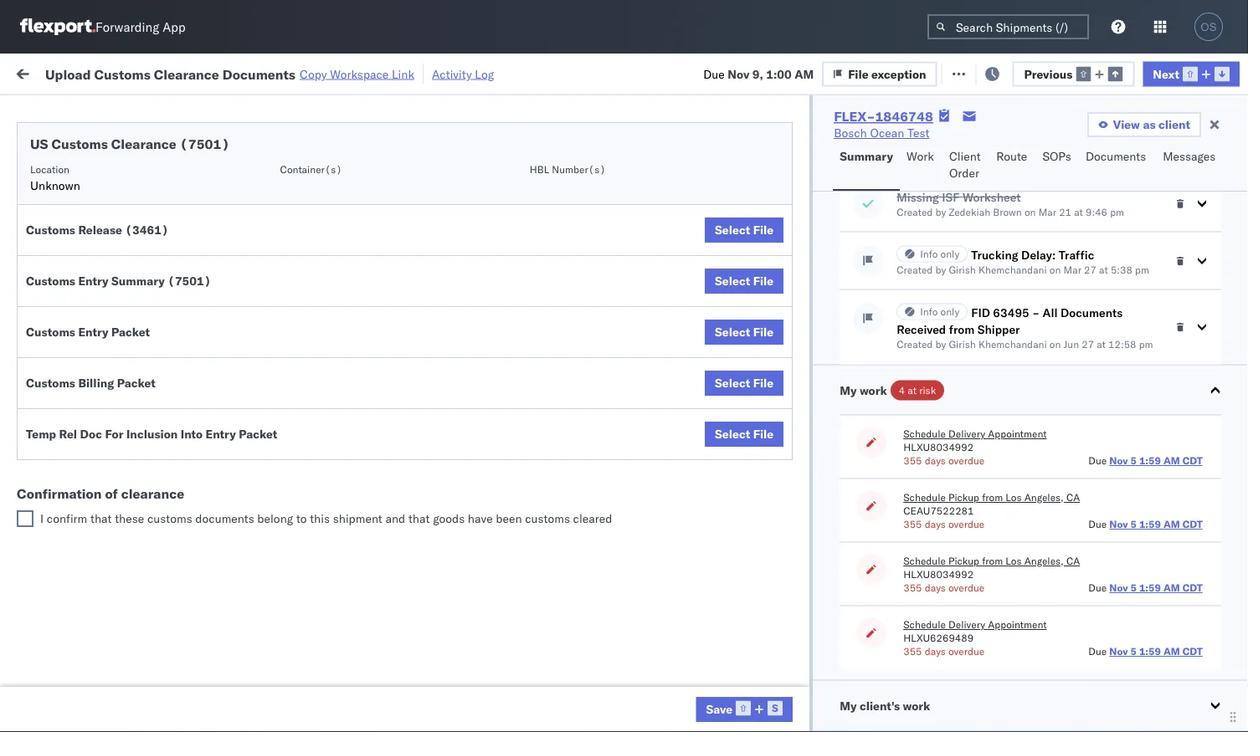 Task type: locate. For each thing, give the bounding box(es) containing it.
1 days from the top
[[925, 455, 946, 468]]

flex- down ceau7522281 on the bottom of the page
[[924, 536, 960, 551]]

0 vertical spatial lagerfeld
[[898, 573, 948, 588]]

0 vertical spatial upload customs clearance documents
[[39, 159, 183, 190]]

2 schedule delivery appointment link from the top
[[39, 314, 206, 330]]

1 vertical spatial integration
[[730, 610, 788, 625]]

consignee
[[807, 536, 864, 551]]

pickup for confirm pickup from los angeles, ca button
[[84, 453, 120, 468]]

1 vertical spatial mar
[[1064, 264, 1082, 277]]

1 cdt from the top
[[1183, 455, 1203, 468]]

2 vertical spatial work
[[903, 699, 931, 714]]

2 ceau7522281, hlxu6269489, hlxu80 from the top
[[1032, 241, 1248, 256]]

27 down traffic
[[1084, 264, 1097, 277]]

1 horizontal spatial risk
[[919, 385, 936, 397]]

2130387 down 1893174
[[960, 573, 1011, 588]]

ca down msdu7304509
[[1067, 556, 1080, 568]]

pm for 6:00
[[298, 463, 316, 477]]

cdt
[[1183, 455, 1203, 468], [1183, 519, 1203, 531], [1183, 582, 1203, 595], [1183, 646, 1203, 659]]

cst, for 6:00
[[319, 463, 346, 477]]

flex-1889466 down schedule delivery appointment hlxu8034992
[[924, 463, 1011, 477]]

0 vertical spatial maeu9408431
[[1140, 573, 1225, 588]]

gvcu5265864
[[1032, 573, 1114, 587], [1032, 610, 1114, 624]]

nov 5 1:59 am cdt button for schedule delivery appointment hlxu6269489
[[1110, 646, 1203, 659]]

2 1:59 am cdt, nov 5, 2022 from the top
[[270, 242, 418, 256]]

3 select from the top
[[715, 325, 750, 340]]

1 vertical spatial lhuu7894563,
[[1032, 462, 1118, 477]]

ca inside schedule pickup from los angeles, ca ceau7522281
[[1067, 492, 1080, 504]]

due nov 5 1:59 am cdt for schedule pickup from los angeles, ca hlxu8034992
[[1089, 582, 1203, 595]]

from down 'temp rel doc for inclusion into entry packet'
[[124, 453, 148, 468]]

0 vertical spatial integration
[[730, 573, 788, 588]]

5 for schedule delivery appointment hlxu6269489
[[1131, 646, 1137, 659]]

pickup down the flex-1893174
[[949, 556, 980, 568]]

2 schedule pickup from los angeles, ca link from the top
[[39, 268, 238, 302]]

flexport. image
[[20, 18, 95, 35]]

integration down bookings
[[730, 573, 788, 588]]

flex-1889466
[[924, 389, 1011, 404], [924, 426, 1011, 440], [924, 463, 1011, 477], [924, 499, 1011, 514]]

ceau7522281, hlxu6269489, hlxu80 up 12:58
[[1032, 315, 1248, 329]]

hlxu8034992 inside schedule delivery appointment hlxu8034992
[[904, 442, 974, 454]]

1 vertical spatial upload customs clearance documents link
[[39, 674, 238, 707]]

numbers inside button
[[1201, 137, 1243, 149]]

schedule delivery appointment link down customs entry summary (7501)
[[39, 314, 206, 330]]

documents button
[[1079, 142, 1157, 191]]

hlxu8034992 down 4 at risk
[[904, 442, 974, 454]]

2 vertical spatial 1:59 am cdt, nov 5, 2022
[[270, 352, 418, 367]]

ca
[[39, 249, 54, 264], [39, 286, 54, 301], [39, 360, 54, 374], [39, 396, 54, 411], [39, 470, 54, 485], [1067, 492, 1080, 504], [39, 544, 54, 558], [1067, 556, 1080, 568]]

3 overdue from the top
[[949, 582, 985, 595]]

2 vertical spatial created
[[897, 339, 933, 351]]

flex-1889466 up the flex-1893174
[[924, 499, 1011, 514]]

cleared
[[573, 512, 612, 526]]

schedule pickup from los angeles, ca link down (3461)
[[39, 268, 238, 302]]

5 schedule pickup from los angeles, ca link from the top
[[39, 526, 238, 560]]

appointment inside schedule delivery appointment hlxu6269489
[[988, 619, 1047, 632]]

from down 1893174
[[982, 556, 1003, 568]]

3 5 from the top
[[1131, 582, 1137, 595]]

3 abcdefg78456546 from the top
[[1140, 463, 1248, 477]]

2 vertical spatial lhuu7894563,
[[1032, 499, 1118, 514]]

1 vertical spatial my
[[840, 383, 857, 398]]

1 vertical spatial lhuu7894563, uetu5238478
[[1032, 462, 1203, 477]]

hlxu80
[[1209, 204, 1248, 219], [1209, 241, 1248, 256], [1209, 278, 1248, 293], [1209, 315, 1248, 329], [1209, 352, 1248, 366]]

that down confirmation of clearance
[[90, 512, 112, 526]]

pm right 9:46
[[1110, 206, 1125, 219]]

file for customs billing packet
[[753, 376, 774, 391]]

0 vertical spatial created
[[897, 206, 933, 219]]

1 vertical spatial upload customs clearance documents
[[39, 674, 183, 706]]

0 vertical spatial info only
[[920, 248, 960, 261]]

1 vertical spatial info
[[920, 306, 938, 319]]

hlxu8034992
[[904, 442, 974, 454], [904, 569, 974, 582]]

0 vertical spatial account
[[816, 573, 860, 588]]

4 due nov 5 1:59 am cdt from the top
[[1089, 646, 1203, 659]]

cdt,
[[320, 168, 347, 183], [320, 205, 347, 219], [320, 242, 347, 256], [320, 352, 347, 367]]

ca for confirm pickup from los angeles, ca link
[[39, 470, 54, 485]]

cst, for 8:00
[[320, 499, 346, 514]]

confirm pickup from los angeles, ca link
[[39, 453, 238, 486]]

1846748 down shipper
[[960, 352, 1011, 367]]

packet up 6:00
[[239, 427, 277, 442]]

from down (3461)
[[130, 269, 155, 284]]

numbers for mbl/mawb numbers
[[1201, 137, 1243, 149]]

documents inside fid 63495 - all documents received from shipper
[[1061, 306, 1123, 320]]

1 account from the top
[[816, 573, 860, 588]]

0 vertical spatial lhuu7894563,
[[1032, 425, 1118, 440]]

file exception down search shipments (/) text field
[[963, 65, 1041, 80]]

confirm for confirm pickup from los angeles, ca
[[39, 453, 81, 468]]

ceau7522281, down '21'
[[1032, 241, 1118, 256]]

confirm for confirm delivery
[[39, 499, 81, 513]]

cst, left jan
[[326, 684, 353, 698]]

3 schedule delivery appointment link from the top
[[39, 424, 206, 441]]

4 fcl from the top
[[550, 352, 571, 367]]

2 only from the top
[[941, 306, 960, 319]]

khemchandani down shipper
[[979, 339, 1047, 351]]

1 vertical spatial entry
[[78, 325, 108, 340]]

select file button
[[705, 218, 784, 243], [705, 269, 784, 294], [705, 320, 784, 345], [705, 371, 784, 396], [705, 422, 784, 447]]

into
[[181, 427, 203, 442]]

None checkbox
[[17, 511, 33, 528]]

2:00 am cdt, aug 19, 2022
[[270, 168, 426, 183]]

overdue down schedule pickup from los angeles, ca hlxu8034992
[[949, 582, 985, 595]]

on inside missing isf worksheet created by zedekiah brown on mar 21 at 9:46 pm
[[1025, 206, 1036, 219]]

os
[[1201, 21, 1217, 33]]

hlxu6269489, down 12:58
[[1121, 352, 1206, 366]]

Search Shipments (/) text field
[[928, 14, 1089, 39]]

from inside fid 63495 - all documents received from shipper
[[949, 322, 975, 337]]

customs right been
[[525, 512, 570, 526]]

cst, down 1:59 am cst, dec 14, 2022
[[319, 463, 346, 477]]

1 vertical spatial pm
[[305, 684, 324, 698]]

ca inside 'confirm pickup from los angeles, ca'
[[39, 470, 54, 485]]

0 vertical spatial 1:59 am cdt, nov 5, 2022
[[270, 205, 418, 219]]

select file button for customs entry packet
[[705, 320, 784, 345]]

1 vertical spatial hlxu8034992
[[904, 569, 974, 582]]

dec
[[349, 426, 371, 440], [348, 463, 370, 477], [349, 499, 371, 514]]

ocean fcl
[[512, 168, 571, 183], [512, 205, 571, 219], [512, 242, 571, 256], [512, 352, 571, 367], [512, 463, 571, 477], [512, 499, 571, 514], [512, 536, 571, 551], [512, 684, 571, 698]]

1 vertical spatial schedule delivery appointment link
[[39, 314, 206, 330]]

0 vertical spatial dec
[[349, 426, 371, 440]]

appointment for schedule delivery appointment link corresponding to 1:59 am cdt, nov 5, 2022
[[137, 204, 206, 219]]

1 horizontal spatial work
[[907, 149, 934, 164]]

work inside button
[[903, 699, 931, 714]]

days up hlxu6269489
[[925, 582, 946, 595]]

2 nov 5 1:59 am cdt button from the top
[[1110, 519, 1203, 531]]

355 days overdue
[[904, 455, 985, 468], [904, 519, 985, 531], [904, 582, 985, 595], [904, 646, 985, 659]]

pm inside missing isf worksheet created by zedekiah brown on mar 21 at 9:46 pm
[[1110, 206, 1125, 219]]

1 horizontal spatial that
[[409, 512, 430, 526]]

0 vertical spatial confirm
[[39, 453, 81, 468]]

ceau7522281, hlxu6269489, hlxu80 down 12:58
[[1032, 352, 1248, 366]]

0 vertical spatial 2130387
[[960, 573, 1011, 588]]

1 flex-2130387 from the top
[[924, 573, 1011, 588]]

(7501) for customs entry summary (7501)
[[168, 274, 211, 288]]

3 355 from the top
[[904, 582, 922, 595]]

1:59 am cdt, nov 5, 2022 for schedule pickup from los angeles, ca button below customs entry packet
[[270, 352, 418, 367]]

2 vertical spatial schedule delivery appointment
[[39, 425, 206, 440]]

2 horizontal spatial work
[[903, 699, 931, 714]]

work up by:
[[48, 61, 91, 84]]

due nov 5 1:59 am cdt for schedule delivery appointment hlxu8034992
[[1089, 455, 1203, 468]]

upload customs clearance documents copy workspace link
[[45, 66, 414, 82]]

2022 for confirm pickup from los angeles, ca button
[[394, 463, 423, 477]]

2022 for schedule delivery appointment button above release
[[389, 205, 418, 219]]

2 vertical spatial uetu5238478
[[1121, 499, 1203, 514]]

aug
[[350, 168, 373, 183]]

1 horizontal spatial my work
[[840, 383, 887, 398]]

cdt for schedule pickup from los angeles, ca hlxu8034992
[[1183, 582, 1203, 595]]

5 select file from the top
[[715, 427, 774, 442]]

2 by from the top
[[936, 264, 946, 277]]

schedule pickup from los angeles, ca link for schedule pickup from los angeles, ca button underneath clearance
[[39, 526, 238, 560]]

(7501) up upload customs clearance documents button
[[180, 136, 230, 152]]

hlxu80 for schedule pickup from los angeles, ca button on top of customs entry summary (7501)
[[1209, 241, 1248, 256]]

0 vertical spatial khemchandani
[[979, 264, 1047, 277]]

appointment up schedule pickup from los angeles, ca ceau7522281
[[988, 428, 1047, 441]]

cdt for schedule pickup from los angeles, ca ceau7522281
[[1183, 519, 1203, 531]]

uetu5238478
[[1121, 425, 1203, 440], [1121, 462, 1203, 477], [1121, 499, 1203, 514]]

delivery inside schedule delivery appointment hlxu6269489
[[949, 619, 986, 632]]

205 on track
[[385, 65, 453, 80]]

1:59 am cdt, nov 5, 2022 for schedule pickup from los angeles, ca button on top of customs entry summary (7501)
[[270, 242, 418, 256]]

info up received
[[920, 306, 938, 319]]

1 vertical spatial created
[[897, 264, 933, 277]]

due
[[704, 66, 725, 81], [1089, 455, 1107, 468], [1089, 519, 1107, 531], [1089, 582, 1107, 595], [1089, 646, 1107, 659]]

1 vertical spatial girish
[[949, 339, 976, 351]]

filtered
[[17, 103, 58, 117]]

ceau7522281, hlxu6269489, hlxu80 for schedule delivery appointment link corresponding to 1:59 am cdt, nov 5, 2022
[[1032, 204, 1248, 219]]

27
[[1084, 264, 1097, 277], [1082, 339, 1094, 351]]

1 vertical spatial info only
[[920, 306, 960, 319]]

(7501) down (3461)
[[168, 274, 211, 288]]

confirmation of clearance
[[17, 486, 184, 502]]

5 select from the top
[[715, 427, 750, 442]]

4 schedule pickup from los angeles, ca from the top
[[39, 380, 226, 411]]

los inside 'confirm pickup from los angeles, ca'
[[151, 453, 170, 468]]

2 uetu5238478 from the top
[[1121, 462, 1203, 477]]

0 vertical spatial mar
[[1039, 206, 1057, 219]]

schedule delivery appointment down customs entry summary (7501)
[[39, 314, 206, 329]]

(0)
[[271, 65, 293, 80]]

2022 for confirm delivery button
[[395, 499, 424, 514]]

5 ceau7522281, from the top
[[1032, 352, 1118, 366]]

schedule pickup from los angeles, ca for schedule pickup from los angeles, ca button underneath clearance
[[39, 527, 226, 558]]

on right brown
[[1025, 206, 1036, 219]]

7 fcl from the top
[[550, 536, 571, 551]]

schedule pickup from los angeles, ca down these
[[39, 527, 226, 558]]

2 vertical spatial upload
[[39, 674, 77, 689]]

1 vertical spatial karl
[[874, 610, 895, 625]]

flex-2130387 up hlxu6269489
[[924, 610, 1011, 625]]

2 upload customs clearance documents from the top
[[39, 674, 183, 706]]

0 vertical spatial info
[[920, 248, 938, 261]]

1889466 for 1:59 am cst, dec 14, 2022
[[960, 426, 1011, 440]]

upload
[[45, 66, 91, 82], [39, 159, 77, 173], [39, 674, 77, 689]]

1 vertical spatial confirm
[[39, 499, 81, 513]]

5 select file button from the top
[[705, 422, 784, 447]]

2 vertical spatial karl
[[874, 684, 895, 698]]

hlxu6269489,
[[1121, 204, 1206, 219], [1121, 241, 1206, 256], [1121, 278, 1206, 293], [1121, 315, 1206, 329], [1121, 352, 1206, 366]]

angeles, for schedule pickup from los angeles, ca button below (3461)
[[180, 269, 226, 284]]

ceau7522281, hlxu6269489, hlxu80 down documents button
[[1032, 204, 1248, 219]]

pickup for schedule pickup from los angeles, ca button below (3461)
[[91, 269, 127, 284]]

2 355 from the top
[[904, 519, 922, 531]]

1 vertical spatial integration test account - karl lagerfeld
[[730, 610, 948, 625]]

confirm
[[47, 512, 87, 526]]

mar
[[1039, 206, 1057, 219], [1064, 264, 1082, 277]]

maeu9408431 down --
[[1140, 684, 1225, 698]]

customs entry packet
[[26, 325, 150, 340]]

pickup down customs entry packet
[[91, 343, 127, 358]]

appointment up 1662119
[[988, 619, 1047, 632]]

nov 5 1:59 am cdt button
[[1110, 455, 1203, 468], [1110, 519, 1203, 531], [1110, 582, 1203, 595], [1110, 646, 1203, 659]]

my work up filtered by:
[[17, 61, 91, 84]]

created for trucking delay: traffic
[[897, 264, 933, 277]]

info only down zedekiah
[[920, 248, 960, 261]]

pm right 10:30
[[305, 684, 324, 698]]

0 vertical spatial work
[[182, 65, 211, 80]]

4 355 from the top
[[904, 646, 922, 659]]

los for schedule pickup from los angeles, ca button below customs entry packet
[[158, 343, 177, 358]]

3 schedule delivery appointment from the top
[[39, 425, 206, 440]]

bosch ocean test
[[834, 126, 930, 140], [621, 205, 717, 219], [730, 205, 826, 219], [621, 242, 717, 256], [730, 242, 826, 256], [621, 278, 717, 293], [730, 278, 826, 293], [621, 315, 717, 330], [730, 315, 826, 330], [621, 352, 717, 367], [730, 352, 826, 367], [621, 389, 717, 404], [730, 389, 826, 404], [621, 426, 717, 440], [730, 426, 826, 440], [621, 463, 717, 477], [730, 463, 826, 477], [730, 499, 826, 514]]

4 overdue from the top
[[949, 646, 985, 659]]

ca down i
[[39, 544, 54, 558]]

flex-1846748
[[834, 108, 933, 125], [924, 205, 1011, 219], [924, 242, 1011, 256], [924, 278, 1011, 293], [924, 315, 1011, 330], [924, 352, 1011, 367]]

my work left 4
[[840, 383, 887, 398]]

flex
[[898, 137, 916, 149]]

7 ocean fcl from the top
[[512, 536, 571, 551]]

1 horizontal spatial numbers
[[1201, 137, 1243, 149]]

container numbers
[[1032, 130, 1076, 156]]

numbers inside container numbers
[[1032, 144, 1073, 156]]

1 vertical spatial only
[[941, 306, 960, 319]]

1 1889466 from the top
[[960, 389, 1011, 404]]

lhuu7894563, for 8:00 am cst, dec 24, 2022
[[1032, 499, 1118, 514]]

overdue down schedule delivery appointment hlxu8034992
[[949, 455, 985, 468]]

lhuu7894563, uetu5238478 for 1:59 am cst, dec 14, 2022
[[1032, 425, 1203, 440]]

0 horizontal spatial work
[[48, 61, 91, 84]]

schedule delivery appointment up 'confirm pickup from los angeles, ca'
[[39, 425, 206, 440]]

flex-1889466 down 4 at risk
[[924, 426, 1011, 440]]

27 for trucking delay: traffic
[[1084, 264, 1097, 277]]

confirm inside confirm delivery link
[[39, 499, 81, 513]]

mbl/mawb numbers
[[1140, 137, 1243, 149]]

uetu5238478 for 1:59 am cst, dec 14, 2022
[[1121, 425, 1203, 440]]

client order button
[[943, 142, 990, 191]]

customs release (3461)
[[26, 223, 169, 237]]

select file
[[715, 223, 774, 237], [715, 274, 774, 288], [715, 325, 774, 340], [715, 376, 774, 391], [715, 427, 774, 442]]

2 vertical spatial dec
[[349, 499, 371, 514]]

0 horizontal spatial work
[[182, 65, 211, 80]]

ceau7522281, hlxu6269489, hlxu80 up 5:38
[[1032, 241, 1248, 256]]

1 vertical spatial dec
[[348, 463, 370, 477]]

confirm inside 'confirm pickup from los angeles, ca'
[[39, 453, 81, 468]]

2 select from the top
[[715, 274, 750, 288]]

2 vertical spatial my
[[840, 699, 857, 714]]

this
[[310, 512, 330, 526]]

0 vertical spatial lhuu7894563, uetu5238478
[[1032, 425, 1203, 440]]

pickup up for
[[91, 380, 127, 394]]

2 info from the top
[[920, 306, 938, 319]]

355 days overdue for schedule delivery appointment hlxu6269489
[[904, 646, 985, 659]]

due for schedule pickup from los angeles, ca hlxu8034992
[[1089, 582, 1107, 595]]

schedule pickup from los angeles, ca button up customs entry summary (7501)
[[39, 232, 238, 267]]

doc
[[80, 427, 102, 442]]

pickup inside 'confirm pickup from los angeles, ca'
[[84, 453, 120, 468]]

by for trucking
[[936, 264, 946, 277]]

pm right 6:00
[[298, 463, 316, 477]]

due nov 5 1:59 am cdt
[[1089, 455, 1203, 468], [1089, 519, 1203, 531], [1089, 582, 1203, 595], [1089, 646, 1203, 659]]

abcd1234560
[[1032, 646, 1114, 661]]

pickup for schedule pickup from los angeles, ca button above 'temp rel doc for inclusion into entry packet'
[[91, 380, 127, 394]]

file for customs entry summary (7501)
[[753, 274, 774, 288]]

1 upload customs clearance documents from the top
[[39, 159, 183, 190]]

1 ocean fcl from the top
[[512, 168, 571, 183]]

1 ceau7522281, from the top
[[1032, 204, 1118, 219]]

appointment up (3461)
[[137, 204, 206, 219]]

confirm delivery button
[[39, 498, 127, 516]]

9,
[[753, 66, 763, 81]]

risk for 759 at risk
[[346, 65, 365, 80]]

hlxu80 for schedule pickup from los angeles, ca button below customs entry packet
[[1209, 352, 1248, 366]]

select file for temp rel doc for inclusion into entry packet
[[715, 427, 774, 442]]

63495
[[993, 306, 1030, 320]]

upload customs clearance documents
[[39, 159, 183, 190], [39, 674, 183, 706]]

flex-1660288
[[924, 168, 1011, 183]]

1 ceau7522281, hlxu6269489, hlxu80 from the top
[[1032, 204, 1248, 219]]

1 vertical spatial gvcu5265864
[[1032, 610, 1114, 624]]

from
[[130, 232, 155, 247], [130, 269, 155, 284], [949, 322, 975, 337], [130, 343, 155, 358], [130, 380, 155, 394], [124, 453, 148, 468], [982, 492, 1003, 504], [130, 527, 155, 542], [982, 556, 1003, 568]]

3 ocean fcl from the top
[[512, 242, 571, 256]]

exception up flex-1846748 link in the top right of the page
[[872, 66, 926, 81]]

4 nov 5 1:59 am cdt button from the top
[[1110, 646, 1203, 659]]

3 1:59 am cdt, nov 5, 2022 from the top
[[270, 352, 418, 367]]

overdue for schedule pickup from los angeles, ca hlxu8034992
[[949, 582, 985, 595]]

3 test123456 from the top
[[1140, 278, 1211, 293]]

0 horizontal spatial mar
[[1039, 206, 1057, 219]]

0 vertical spatial pm
[[1110, 206, 1125, 219]]

1 due nov 5 1:59 am cdt from the top
[[1089, 455, 1203, 468]]

2 ceau7522281, from the top
[[1032, 241, 1118, 256]]

0 vertical spatial 27
[[1084, 264, 1097, 277]]

1 355 days overdue from the top
[[904, 455, 985, 468]]

1 vertical spatial 5,
[[375, 242, 386, 256]]

at left 12:58
[[1097, 339, 1106, 351]]

file exception up flex-1846748 link in the top right of the page
[[848, 66, 926, 81]]

3 schedule pickup from los angeles, ca link from the top
[[39, 342, 238, 376]]

0 vertical spatial only
[[941, 248, 960, 261]]

355 for schedule delivery appointment hlxu8034992
[[904, 455, 922, 468]]

cst,
[[320, 426, 346, 440], [319, 463, 346, 477], [320, 499, 346, 514], [326, 684, 353, 698]]

flex-1662119 button
[[898, 643, 1015, 666], [898, 643, 1015, 666]]

nov 5 1:59 am cdt button for schedule pickup from los angeles, ca hlxu8034992
[[1110, 582, 1203, 595]]

0 vertical spatial schedule delivery appointment link
[[39, 203, 206, 220]]

schedule pickup from los angeles, ca link
[[39, 232, 238, 265], [39, 268, 238, 302], [39, 342, 238, 376], [39, 379, 238, 412], [39, 526, 238, 560]]

2 vertical spatial 5,
[[375, 352, 386, 367]]

khemchandani for delay:
[[979, 264, 1047, 277]]

4 schedule pickup from los angeles, ca link from the top
[[39, 379, 238, 412]]

by down received
[[936, 339, 946, 351]]

mar left '21'
[[1039, 206, 1057, 219]]

resize handle column header
[[239, 130, 260, 733], [425, 130, 445, 733], [484, 130, 504, 733], [593, 130, 613, 733], [702, 130, 722, 733], [869, 130, 889, 733], [1003, 130, 1023, 733], [1112, 130, 1132, 733], [1218, 130, 1238, 733]]

upload customs clearance documents inside button
[[39, 159, 183, 190]]

flex-
[[834, 108, 875, 125], [924, 168, 960, 183], [924, 205, 960, 219], [924, 242, 960, 256], [924, 278, 960, 293], [924, 315, 960, 330], [924, 352, 960, 367], [924, 389, 960, 404], [924, 426, 960, 440], [924, 463, 960, 477], [924, 499, 960, 514], [924, 536, 960, 551], [924, 573, 960, 588], [924, 610, 960, 625], [924, 647, 960, 661]]

0 horizontal spatial customs
[[147, 512, 192, 526]]

khemchandani down trucking on the right of page
[[979, 264, 1047, 277]]

3 355 days overdue from the top
[[904, 582, 985, 595]]

1 girish from the top
[[949, 264, 976, 277]]

packet for customs billing packet
[[117, 376, 156, 391]]

packet right billing
[[117, 376, 156, 391]]

at right '21'
[[1074, 206, 1083, 219]]

2 vertical spatial by
[[936, 339, 946, 351]]

2 5 from the top
[[1131, 519, 1137, 531]]

2 hlxu8034992 from the top
[[904, 569, 974, 582]]

schedule pickup from los angeles, ca button up 1893174
[[904, 492, 1080, 505]]

2 hlxu80 from the top
[[1209, 241, 1248, 256]]

los inside schedule pickup from los angeles, ca hlxu8034992
[[1006, 556, 1022, 568]]

ceau7522281, up traffic
[[1032, 204, 1118, 219]]

abcdefg78456546 for 6:00 pm cst, dec 23, 2022
[[1140, 463, 1248, 477]]

schedule pickup from los angeles, ca down (3461)
[[39, 269, 226, 301]]

angeles, for schedule pickup from los angeles, ca button above 'temp rel doc for inclusion into entry packet'
[[180, 380, 226, 394]]

1 horizontal spatial customs
[[525, 512, 570, 526]]

2 vertical spatial lhuu7894563, uetu5238478
[[1032, 499, 1203, 514]]

upload customs clearance documents for second 'upload customs clearance documents' link from the bottom of the page
[[39, 159, 183, 190]]

msdu7304509
[[1032, 536, 1117, 551]]

upload for second 'upload customs clearance documents' link from the top of the page
[[39, 674, 77, 689]]

dec for 23,
[[348, 463, 370, 477]]

from inside schedule pickup from los angeles, ca hlxu8034992
[[982, 556, 1003, 568]]

activity
[[432, 67, 472, 81]]

maeu9408431 up --
[[1140, 610, 1225, 625]]

1 vertical spatial flex-2130387
[[924, 610, 1011, 625]]

from up 1893174
[[982, 492, 1003, 504]]

2 vertical spatial lagerfeld
[[898, 684, 948, 698]]

2 confirm from the top
[[39, 499, 81, 513]]

5 hlxu6269489, from the top
[[1121, 352, 1206, 366]]

2 select file from the top
[[715, 274, 774, 288]]

1 horizontal spatial summary
[[840, 149, 893, 164]]

delivery inside button
[[84, 499, 127, 513]]

0 vertical spatial entry
[[78, 274, 108, 288]]

angeles, inside 'confirm pickup from los angeles, ca'
[[173, 453, 219, 468]]

schedule delivery appointment link for 1:59 am cdt, nov 5, 2022
[[39, 203, 206, 220]]

2 vertical spatial maeu9408431
[[1140, 684, 1225, 698]]

355 for schedule pickup from los angeles, ca ceau7522281
[[904, 519, 922, 531]]

select for customs billing packet
[[715, 376, 750, 391]]

2 khemchandani from the top
[[979, 339, 1047, 351]]

3 lhuu7894563, from the top
[[1032, 499, 1118, 514]]

4 cdt from the top
[[1183, 646, 1203, 659]]

1 vertical spatial work
[[907, 149, 934, 164]]

5,
[[375, 205, 386, 219], [375, 242, 386, 256], [375, 352, 386, 367]]

schedule pickup from los angeles, ca link for schedule pickup from los angeles, ca button below customs entry packet
[[39, 342, 238, 376]]

3 days from the top
[[925, 582, 946, 595]]

2 vertical spatial integration
[[730, 684, 788, 698]]

1 horizontal spatial mar
[[1064, 264, 1082, 277]]

0 vertical spatial (7501)
[[180, 136, 230, 152]]

numbers for container numbers
[[1032, 144, 1073, 156]]

batch action
[[1155, 65, 1228, 80]]

1 lhuu7894563, uetu5238478 from the top
[[1032, 425, 1203, 440]]

only left trucking on the right of page
[[941, 248, 960, 261]]

pm right 5:38
[[1135, 264, 1150, 277]]

schedule delivery appointment link for 1:59 am cst, dec 14, 2022
[[39, 424, 206, 441]]

los for schedule pickup from los angeles, ca button on top of customs entry summary (7501)
[[158, 232, 177, 247]]

schedule pickup from los angeles, ca ceau7522281
[[904, 492, 1080, 518]]

1 horizontal spatial work
[[860, 383, 887, 398]]

pickup down these
[[91, 527, 127, 542]]

pickup
[[91, 232, 127, 247], [91, 269, 127, 284], [91, 343, 127, 358], [91, 380, 127, 394], [84, 453, 120, 468], [949, 492, 980, 504], [91, 527, 127, 542], [949, 556, 980, 568]]

0 horizontal spatial exception
[[872, 66, 926, 81]]

2022
[[396, 168, 426, 183], [389, 205, 418, 219], [389, 242, 418, 256], [389, 352, 418, 367], [395, 426, 424, 440], [394, 463, 423, 477], [395, 499, 424, 514]]

1 schedule delivery appointment from the top
[[39, 204, 206, 219]]

only left fid
[[941, 306, 960, 319]]

cst, right to
[[320, 499, 346, 514]]

2 created from the top
[[897, 264, 933, 277]]

documents inside button
[[1086, 149, 1146, 164]]

schedule delivery appointment link
[[39, 203, 206, 220], [39, 314, 206, 330], [39, 424, 206, 441]]

pickup for schedule pickup from los angeles, ca button on top of customs entry summary (7501)
[[91, 232, 127, 247]]

days
[[925, 455, 946, 468], [925, 519, 946, 531], [925, 582, 946, 595], [925, 646, 946, 659]]

flex-2130387
[[924, 573, 1011, 588], [924, 610, 1011, 625]]

2023
[[398, 684, 427, 698]]

(3461)
[[125, 223, 169, 237]]

integration up vandelay
[[730, 610, 788, 625]]

lhuu7894563, uetu5238478
[[1032, 425, 1203, 440], [1032, 462, 1203, 477], [1032, 499, 1203, 514]]

save button
[[696, 697, 793, 723]]

abcdefg78456546 for 8:00 am cst, dec 24, 2022
[[1140, 499, 1248, 514]]

gvcu5265864 down msdu7304509
[[1032, 573, 1114, 587]]

4 5 from the top
[[1131, 646, 1137, 659]]

hlxu6269489, down ymluw236679313
[[1121, 204, 1206, 219]]

fcl
[[550, 168, 571, 183], [550, 205, 571, 219], [550, 242, 571, 256], [550, 352, 571, 367], [550, 463, 571, 477], [550, 499, 571, 514], [550, 536, 571, 551], [550, 684, 571, 698]]

only for trucking
[[941, 248, 960, 261]]

1 select from the top
[[715, 223, 750, 237]]

0 vertical spatial packet
[[111, 325, 150, 340]]

dec for 24,
[[349, 499, 371, 514]]

2 upload customs clearance documents link from the top
[[39, 674, 238, 707]]

appointment down customs entry summary (7501)
[[137, 314, 206, 329]]

delivery for schedule delivery appointment link for 1:59 am cst, dec 14, 2022
[[91, 425, 134, 440]]

0 vertical spatial pm
[[298, 463, 316, 477]]

3 hlxu6269489, from the top
[[1121, 278, 1206, 293]]

2 cdt, from the top
[[320, 205, 347, 219]]

los for schedule pickup from los angeles, ca button above 'temp rel doc for inclusion into entry packet'
[[158, 380, 177, 394]]

days for schedule pickup from los angeles, ca hlxu8034992
[[925, 582, 946, 595]]

ca up the temp on the left of the page
[[39, 396, 54, 411]]

3 ceau7522281, hlxu6269489, hlxu80 from the top
[[1032, 278, 1248, 293]]

pm for 10:30
[[305, 684, 324, 698]]

1660288
[[960, 168, 1011, 183]]

1 schedule delivery appointment link from the top
[[39, 203, 206, 220]]

shipper
[[978, 322, 1020, 337]]

1 vertical spatial my work
[[840, 383, 887, 398]]

have
[[468, 512, 493, 526]]

759 at risk
[[307, 65, 365, 80]]

import work button
[[134, 54, 218, 91]]

2 vertical spatial schedule delivery appointment link
[[39, 424, 206, 441]]

schedule pickup from los angeles, ca button down 1893174
[[904, 555, 1080, 569]]

23,
[[373, 463, 391, 477]]

1 vertical spatial schedule delivery appointment
[[39, 314, 206, 329]]

0 vertical spatial karl
[[874, 573, 895, 588]]

2 vertical spatial integration test account - karl lagerfeld
[[730, 684, 948, 698]]

select for customs entry summary (7501)
[[715, 274, 750, 288]]

0 horizontal spatial that
[[90, 512, 112, 526]]

delivery for schedule delivery appointment link corresponding to 1:59 am cdt, nov 5, 2022
[[91, 204, 134, 219]]

previous button
[[1013, 61, 1135, 86]]

1 vertical spatial 1:59 am cdt, nov 5, 2022
[[270, 242, 418, 256]]

that right the and
[[409, 512, 430, 526]]

355 days overdue down schedule delivery appointment hlxu8034992
[[904, 455, 985, 468]]

only
[[941, 248, 960, 261], [941, 306, 960, 319]]

select for temp rel doc for inclusion into entry packet
[[715, 427, 750, 442]]

flex- up received
[[924, 278, 960, 293]]

2 hlxu6269489, from the top
[[1121, 241, 1206, 256]]

355 down ceau7522281 on the bottom of the page
[[904, 519, 922, 531]]

1 vertical spatial packet
[[117, 376, 156, 391]]

overdue up the flex-1893174
[[949, 519, 985, 531]]

upload inside button
[[39, 159, 77, 173]]

5 ceau7522281, hlxu6269489, hlxu80 from the top
[[1032, 352, 1248, 366]]

schedule delivery appointment button
[[39, 203, 206, 221], [39, 314, 206, 332], [39, 424, 206, 443], [904, 428, 1047, 441], [904, 619, 1047, 632]]

0 vertical spatial integration test account - karl lagerfeld
[[730, 573, 948, 588]]

1 vertical spatial (7501)
[[168, 274, 211, 288]]

355 for schedule delivery appointment hlxu6269489
[[904, 646, 922, 659]]

flex-1893174
[[924, 536, 1011, 551]]

girish for trucking
[[949, 264, 976, 277]]

1 vertical spatial lagerfeld
[[898, 610, 948, 625]]

3 1889466 from the top
[[960, 463, 1011, 477]]

created inside missing isf worksheet created by zedekiah brown on mar 21 at 9:46 pm
[[897, 206, 933, 219]]

work inside 'button'
[[182, 65, 211, 80]]

due nov 5 1:59 am cdt for schedule delivery appointment hlxu6269489
[[1089, 646, 1203, 659]]

1 vertical spatial uetu5238478
[[1121, 462, 1203, 477]]

i confirm that these customs documents belong to this shipment and that goods have been customs cleared
[[40, 512, 612, 526]]

1 schedule pickup from los angeles, ca from the top
[[39, 232, 226, 264]]

2 gvcu5265864 from the top
[[1032, 610, 1114, 624]]

3 integration test account - karl lagerfeld from the top
[[730, 684, 948, 698]]



Task type: describe. For each thing, give the bounding box(es) containing it.
actions
[[1198, 137, 1233, 149]]

info for fid 63495 - all documents received from shipper
[[920, 306, 938, 319]]

1 gvcu5265864 from the top
[[1032, 573, 1114, 587]]

ceau7522281, for schedule pickup from los angeles, ca button below (3461)'s schedule pickup from los angeles, ca link
[[1032, 278, 1118, 293]]

id
[[919, 137, 929, 149]]

delivery for confirm delivery link
[[84, 499, 127, 513]]

jan
[[356, 684, 374, 698]]

1 cdt, from the top
[[320, 168, 347, 183]]

flex- down zedekiah
[[924, 242, 960, 256]]

1662119
[[960, 647, 1011, 661]]

due nov 5 1:59 am cdt for schedule pickup from los angeles, ca ceau7522281
[[1089, 519, 1203, 531]]

flex-1889466 for 6:00 pm cst, dec 23, 2022
[[924, 463, 1011, 477]]

2 maeu9408431 from the top
[[1140, 610, 1225, 625]]

activity log
[[432, 67, 494, 81]]

mar inside missing isf worksheet created by zedekiah brown on mar 21 at 9:46 pm
[[1039, 206, 1057, 219]]

overdue for schedule pickup from los angeles, ca ceau7522281
[[949, 519, 985, 531]]

overdue for schedule delivery appointment hlxu8034992
[[949, 455, 985, 468]]

flex- up hlxu6269489
[[924, 610, 960, 625]]

workitem button
[[10, 133, 243, 150]]

angeles, for schedule pickup from los angeles, ca button underneath clearance
[[180, 527, 226, 542]]

uetu5238478 for 8:00 am cst, dec 24, 2022
[[1121, 499, 1203, 514]]

0 vertical spatial my work
[[17, 61, 91, 84]]

1 lagerfeld from the top
[[898, 573, 948, 588]]

file for temp rel doc for inclusion into entry packet
[[753, 427, 774, 442]]

1 test123456 from the top
[[1140, 205, 1211, 219]]

import work
[[141, 65, 211, 80]]

ca for schedule pickup from los angeles, ca link corresponding to schedule pickup from los angeles, ca button on top of customs entry summary (7501)
[[39, 249, 54, 264]]

bookings
[[730, 536, 779, 551]]

2 vertical spatial packet
[[239, 427, 277, 442]]

4 resize handle column header from the left
[[593, 130, 613, 733]]

pickup inside schedule pickup from los angeles, ca ceau7522281
[[949, 492, 980, 504]]

schedule delivery appointment button up flex-1662119
[[904, 619, 1047, 632]]

2 lagerfeld from the top
[[898, 610, 948, 625]]

hlxu80 for schedule pickup from los angeles, ca button below (3461)
[[1209, 278, 1248, 293]]

355 days overdue for schedule pickup from los angeles, ca hlxu8034992
[[904, 582, 985, 595]]

temp
[[26, 427, 56, 442]]

ceau7522281
[[904, 505, 974, 518]]

3 fcl from the top
[[550, 242, 571, 256]]

ceau7522281, for schedule pickup from los angeles, ca link corresponding to schedule pickup from los angeles, ca button on top of customs entry summary (7501)
[[1032, 241, 1118, 256]]

10:30 pm cst, jan 28, 2023
[[270, 684, 427, 698]]

lhuu7894563, uetu5238478 for 8:00 am cst, dec 24, 2022
[[1032, 499, 1203, 514]]

days for schedule pickup from los angeles, ca ceau7522281
[[925, 519, 946, 531]]

trucking delay: traffic
[[971, 248, 1095, 262]]

schedule delivery appointment for 1:59 am cdt, nov 5, 2022
[[39, 204, 206, 219]]

1 that from the left
[[90, 512, 112, 526]]

lhuu7894563, for 1:59 am cst, dec 14, 2022
[[1032, 425, 1118, 440]]

route button
[[990, 142, 1036, 191]]

view as client
[[1113, 117, 1191, 132]]

1846748 down the 1660288
[[960, 205, 1011, 219]]

schedule pickup from los angeles, ca for schedule pickup from los angeles, ca button above 'temp rel doc for inclusion into entry packet'
[[39, 380, 226, 411]]

flex id button
[[889, 133, 1006, 150]]

girish for fid
[[949, 339, 976, 351]]

schedule inside schedule pickup from los angeles, ca hlxu8034992
[[904, 556, 946, 568]]

schedule pickup from los angeles, ca link for schedule pickup from los angeles, ca button above 'temp rel doc for inclusion into entry packet'
[[39, 379, 238, 412]]

1 1:59 am cdt, nov 5, 2022 from the top
[[270, 205, 418, 219]]

delivery inside schedule delivery appointment hlxu8034992
[[949, 428, 986, 441]]

delay:
[[1022, 248, 1056, 262]]

hlxu6269489, for schedule pickup from los angeles, ca button below (3461)
[[1121, 278, 1206, 293]]

container numbers button
[[1023, 126, 1115, 157]]

7 resize handle column header from the left
[[1003, 130, 1023, 733]]

1:59 am cst, dec 14, 2022
[[270, 426, 424, 440]]

1846748 down zedekiah
[[960, 242, 1011, 256]]

1 maeu9408431 from the top
[[1140, 573, 1225, 588]]

4 hlxu80 from the top
[[1209, 315, 1248, 329]]

1 karl from the top
[[874, 573, 895, 588]]

mbl/mawb numbers button
[[1132, 133, 1248, 150]]

schedule pickup from los angeles, ca button down customs entry packet
[[39, 342, 238, 377]]

ceau7522281, for schedule delivery appointment link corresponding to 1:59 am cdt, nov 5, 2022
[[1032, 204, 1118, 219]]

3 cdt, from the top
[[320, 242, 347, 256]]

missing isf worksheet created by zedekiah brown on mar 21 at 9:46 pm
[[897, 190, 1125, 219]]

flex-1889466 for 1:59 am cst, dec 14, 2022
[[924, 426, 1011, 440]]

flex- up the flex-1893174
[[924, 499, 960, 514]]

appointment for schedule delivery appointment link for 1:59 am cst, dec 14, 2022
[[137, 425, 206, 440]]

4 cdt, from the top
[[320, 352, 347, 367]]

2 2130387 from the top
[[960, 610, 1011, 625]]

confirmation
[[17, 486, 102, 502]]

schedule delivery appointment button up release
[[39, 203, 206, 221]]

lhuu7894563, for 6:00 pm cst, dec 23, 2022
[[1032, 462, 1118, 477]]

at right 4
[[908, 385, 917, 397]]

due for schedule delivery appointment hlxu8034992
[[1089, 455, 1107, 468]]

schedule pickup from los angeles, ca button down (3461)
[[39, 268, 238, 304]]

5 for schedule delivery appointment hlxu8034992
[[1131, 455, 1137, 468]]

clearance
[[121, 486, 184, 502]]

5 fcl from the top
[[550, 463, 571, 477]]

schedule inside schedule delivery appointment hlxu6269489
[[904, 619, 946, 632]]

work inside button
[[907, 149, 934, 164]]

0 horizontal spatial file exception
[[848, 66, 926, 81]]

4 test123456 from the top
[[1140, 315, 1211, 330]]

4 at risk
[[899, 385, 936, 397]]

4 hlxu6269489, from the top
[[1121, 315, 1206, 329]]

copy
[[300, 67, 327, 81]]

worksheet
[[963, 190, 1021, 205]]

(7501) for us customs clearance (7501)
[[180, 136, 230, 152]]

4 ceau7522281, hlxu6269489, hlxu80 from the top
[[1032, 315, 1248, 329]]

from right billing
[[130, 380, 155, 394]]

number(s)
[[552, 163, 606, 175]]

schedule pickup from los angeles, ca link for schedule pickup from los angeles, ca button below (3461)
[[39, 268, 238, 302]]

8 resize handle column header from the left
[[1112, 130, 1132, 733]]

3 maeu9408431 from the top
[[1140, 684, 1225, 698]]

packet for customs entry packet
[[111, 325, 150, 340]]

jun
[[1064, 339, 1079, 351]]

test123456 for schedule pickup from los angeles, ca button on top of customs entry summary (7501)
[[1140, 242, 1211, 256]]

work button
[[900, 142, 943, 191]]

2 karl from the top
[[874, 610, 895, 625]]

client order
[[949, 149, 981, 180]]

ocean fcl for schedule pickup from los angeles, ca link corresponding to schedule pickup from los angeles, ca button on top of customs entry summary (7501)
[[512, 242, 571, 256]]

los for schedule pickup from los angeles, ca button below (3461)
[[158, 269, 177, 284]]

select file button for customs billing packet
[[705, 371, 784, 396]]

8 fcl from the top
[[550, 684, 571, 698]]

- inside fid 63495 - all documents received from shipper
[[1033, 306, 1040, 320]]

appointment inside schedule delivery appointment hlxu8034992
[[988, 428, 1047, 441]]

angeles, inside schedule pickup from los angeles, ca ceau7522281
[[1025, 492, 1064, 504]]

los for confirm pickup from los angeles, ca button
[[151, 453, 170, 468]]

us
[[30, 136, 48, 152]]

flex- down 4 at risk
[[924, 426, 960, 440]]

angeles, for schedule pickup from los angeles, ca button on top of customs entry summary (7501)
[[180, 232, 226, 247]]

overdue for schedule delivery appointment hlxu6269489
[[949, 646, 985, 659]]

ca for schedule pickup from los angeles, ca link corresponding to schedule pickup from los angeles, ca button below customs entry packet
[[39, 360, 54, 374]]

1 hlxu80 from the top
[[1209, 204, 1248, 219]]

summary inside button
[[840, 149, 893, 164]]

schedule delivery appointment button up schedule pickup from los angeles, ca ceau7522281
[[904, 428, 1047, 441]]

2 integration from the top
[[730, 610, 788, 625]]

batch
[[1155, 65, 1188, 80]]

355 for schedule pickup from los angeles, ca hlxu8034992
[[904, 582, 922, 595]]

container(s)
[[280, 163, 342, 175]]

vandelay
[[730, 647, 778, 661]]

rel
[[59, 427, 77, 442]]

on down delay:
[[1050, 264, 1061, 277]]

next
[[1153, 66, 1180, 81]]

2022 for schedule pickup from los angeles, ca button on top of customs entry summary (7501)
[[389, 242, 418, 256]]

8:00
[[270, 499, 295, 514]]

1 hlxu6269489, from the top
[[1121, 204, 1206, 219]]

3 account from the top
[[816, 684, 860, 698]]

3 integration from the top
[[730, 684, 788, 698]]

entry for summary
[[78, 274, 108, 288]]

flex-1889466 for 8:00 am cst, dec 24, 2022
[[924, 499, 1011, 514]]

select file for customs entry packet
[[715, 325, 774, 340]]

flex- down received
[[924, 352, 960, 367]]

3 karl from the top
[[874, 684, 895, 698]]

at right 759
[[332, 65, 343, 80]]

schedule delivery appointment button down customs entry summary (7501)
[[39, 314, 206, 332]]

ocean fcl for confirm delivery link
[[512, 499, 571, 514]]

1 vertical spatial work
[[860, 383, 887, 398]]

only for fid
[[941, 306, 960, 319]]

1 customs from the left
[[147, 512, 192, 526]]

temp rel doc for inclusion into entry packet
[[26, 427, 277, 442]]

flex- left fid
[[924, 315, 960, 330]]

schedule pickup from los angeles, ca hlxu8034992
[[904, 556, 1080, 582]]

3 resize handle column header from the left
[[484, 130, 504, 733]]

sops
[[1043, 149, 1072, 164]]

flex- down hlxu6269489
[[924, 647, 960, 661]]

schedule inside schedule delivery appointment hlxu8034992
[[904, 428, 946, 441]]

from inside schedule pickup from los angeles, ca ceau7522281
[[982, 492, 1003, 504]]

3 lagerfeld from the top
[[898, 684, 948, 698]]

12:58
[[1109, 339, 1137, 351]]

ceau7522281, hlxu6269489, hlxu80 for schedule pickup from los angeles, ca link corresponding to schedule pickup from los angeles, ca button on top of customs entry summary (7501)
[[1032, 241, 1248, 256]]

flex- down order at right
[[924, 205, 960, 219]]

on left jun
[[1050, 339, 1061, 351]]

angeles, inside schedule pickup from los angeles, ca hlxu8034992
[[1025, 556, 1064, 568]]

due nov 9, 1:00 am
[[704, 66, 814, 81]]

6 resize handle column header from the left
[[869, 130, 889, 733]]

select file for customs release (3461)
[[715, 223, 774, 237]]

3 5, from the top
[[375, 352, 386, 367]]

1846748 up the flex
[[875, 108, 933, 125]]

documents inside button
[[39, 175, 99, 190]]

summary button
[[833, 142, 900, 191]]

as
[[1143, 117, 1156, 132]]

unknown
[[30, 178, 80, 193]]

ceau7522281, hlxu6269489, hlxu80 for schedule pickup from los angeles, ca button below (3461)'s schedule pickup from los angeles, ca link
[[1032, 278, 1248, 293]]

1 horizontal spatial file exception
[[963, 65, 1041, 80]]

flex- up isf
[[924, 168, 960, 183]]

2 fcl from the top
[[550, 205, 571, 219]]

forwarding app
[[95, 19, 186, 35]]

confirm delivery link
[[39, 498, 127, 515]]

schedule pickup from los angeles, ca button down clearance
[[39, 526, 238, 561]]

cst, for 1:59
[[320, 426, 346, 440]]

1 integration from the top
[[730, 573, 788, 588]]

ceau7522281, for schedule pickup from los angeles, ca link corresponding to schedule pickup from los angeles, ca button below customs entry packet
[[1032, 352, 1118, 366]]

message
[[224, 65, 271, 80]]

appointment for 2nd schedule delivery appointment link from the bottom
[[137, 314, 206, 329]]

los inside schedule pickup from los angeles, ca ceau7522281
[[1006, 492, 1022, 504]]

1 integration test account - karl lagerfeld from the top
[[730, 573, 948, 588]]

0 vertical spatial upload
[[45, 66, 91, 82]]

client's
[[860, 699, 900, 714]]

0 vertical spatial work
[[48, 61, 91, 84]]

select for customs release (3461)
[[715, 223, 750, 237]]

filtered by:
[[17, 103, 77, 117]]

schedule delivery appointment hlxu8034992
[[904, 428, 1047, 454]]

of
[[105, 486, 118, 502]]

ca for schedule pickup from los angeles, ca link related to schedule pickup from los angeles, ca button above 'temp rel doc for inclusion into entry packet'
[[39, 396, 54, 411]]

batch action button
[[1129, 60, 1239, 85]]

8 ocean fcl from the top
[[512, 684, 571, 698]]

1 5, from the top
[[375, 205, 386, 219]]

ca inside schedule pickup from los angeles, ca hlxu8034992
[[1067, 556, 1080, 568]]

355 days overdue for schedule pickup from los angeles, ca ceau7522281
[[904, 519, 985, 531]]

by inside missing isf worksheet created by zedekiah brown on mar 21 at 9:46 pm
[[936, 206, 946, 219]]

customs inside button
[[80, 159, 127, 173]]

release
[[78, 223, 122, 237]]

schedule pickup from los angeles, ca for schedule pickup from los angeles, ca button on top of customs entry summary (7501)
[[39, 232, 226, 264]]

1 resize handle column header from the left
[[239, 130, 260, 733]]

ocean fcl for schedule pickup from los angeles, ca link associated with schedule pickup from los angeles, ca button underneath clearance
[[512, 536, 571, 551]]

2 that from the left
[[409, 512, 430, 526]]

from down these
[[130, 527, 155, 542]]

ca for schedule pickup from los angeles, ca link associated with schedule pickup from los angeles, ca button underneath clearance
[[39, 544, 54, 558]]

1 upload customs clearance documents link from the top
[[39, 158, 238, 191]]

flex- up ceau7522281 on the bottom of the page
[[924, 463, 960, 477]]

clearance inside upload customs clearance documents button
[[130, 159, 183, 173]]

order
[[949, 166, 980, 180]]

schedule pickup from los angeles, ca button up 'temp rel doc for inclusion into entry packet'
[[39, 379, 238, 414]]

1 2130387 from the top
[[960, 573, 1011, 588]]

pickup for schedule pickup from los angeles, ca button underneath clearance
[[91, 527, 127, 542]]

hbl
[[530, 163, 549, 175]]

billing
[[78, 376, 114, 391]]

schedule inside schedule pickup from los angeles, ca ceau7522281
[[904, 492, 946, 504]]

pm for trucking delay: traffic
[[1135, 264, 1150, 277]]

6:00
[[270, 463, 295, 477]]

flex-1846748 link
[[834, 108, 933, 125]]

1 abcdefg78456546 from the top
[[1140, 389, 1248, 404]]

2022 for schedule pickup from los angeles, ca button below customs entry packet
[[389, 352, 418, 367]]

hlxu6269489, for schedule pickup from los angeles, ca button on top of customs entry summary (7501)
[[1121, 241, 1206, 256]]

2 5, from the top
[[375, 242, 386, 256]]

entry for packet
[[78, 325, 108, 340]]

on right 205 on the top of page
[[409, 65, 423, 80]]

at left 5:38
[[1099, 264, 1108, 277]]

from right release
[[130, 232, 155, 247]]

28,
[[377, 684, 395, 698]]

upload customs clearance documents button
[[39, 158, 238, 193]]

0 horizontal spatial summary
[[111, 274, 165, 288]]

pm for fid 63495 - all documents received from shipper
[[1139, 339, 1153, 351]]

select file button for customs entry summary (7501)
[[705, 269, 784, 294]]

1 horizontal spatial exception
[[987, 65, 1041, 80]]

sops button
[[1036, 142, 1079, 191]]

1 fcl from the top
[[550, 168, 571, 183]]

2 vertical spatial entry
[[206, 427, 236, 442]]

355 days overdue for schedule delivery appointment hlxu8034992
[[904, 455, 985, 468]]

created for fid 63495 - all documents received from shipper
[[897, 339, 933, 351]]

2 account from the top
[[816, 610, 860, 625]]

confirm pickup from los angeles, ca button
[[39, 453, 238, 488]]

messages
[[1163, 149, 1216, 164]]

fid
[[971, 306, 990, 320]]

pickup for schedule pickup from los angeles, ca button below customs entry packet
[[91, 343, 127, 358]]

forwarding app link
[[20, 18, 186, 35]]

27 for fid 63495 - all documents received from shipper
[[1082, 339, 1094, 351]]

4 ceau7522281, from the top
[[1032, 315, 1118, 329]]

2 customs from the left
[[525, 512, 570, 526]]

brown
[[993, 206, 1022, 219]]

from down customs entry packet
[[130, 343, 155, 358]]

maeu9736123
[[1140, 536, 1225, 551]]

2 schedule delivery appointment from the top
[[39, 314, 206, 329]]

next button
[[1143, 61, 1240, 86]]

route
[[997, 149, 1028, 164]]

1893174
[[960, 536, 1011, 551]]

fid 63495 - all documents received from shipper
[[897, 306, 1123, 337]]

1846748 up fid
[[960, 278, 1011, 293]]

my inside button
[[840, 699, 857, 714]]

missing
[[897, 190, 939, 205]]

--
[[1140, 647, 1155, 661]]

dec for 14,
[[349, 426, 371, 440]]

2 integration test account - karl lagerfeld from the top
[[730, 610, 948, 625]]

test123456 for schedule pickup from los angeles, ca button below customs entry packet
[[1140, 352, 1211, 367]]

link
[[392, 67, 414, 81]]

5 resize handle column header from the left
[[702, 130, 722, 733]]

9 resize handle column header from the left
[[1218, 130, 1238, 733]]

been
[[496, 512, 522, 526]]

select file button for temp rel doc for inclusion into entry packet
[[705, 422, 784, 447]]

my client's work
[[840, 699, 931, 714]]

and
[[386, 512, 405, 526]]

at inside missing isf worksheet created by zedekiah brown on mar 21 at 9:46 pm
[[1074, 206, 1083, 219]]

schedule delivery appointment button up 'confirm pickup from los angeles, ca'
[[39, 424, 206, 443]]

os button
[[1190, 8, 1228, 46]]

flex- right 4
[[924, 389, 960, 404]]

21
[[1059, 206, 1072, 219]]

Search Work text field
[[686, 60, 869, 85]]

2 flex-2130387 from the top
[[924, 610, 1011, 625]]

2 resize handle column header from the left
[[425, 130, 445, 733]]

uetu5238478 for 6:00 pm cst, dec 23, 2022
[[1121, 462, 1203, 477]]

6 fcl from the top
[[550, 499, 571, 514]]

0 vertical spatial my
[[17, 61, 43, 84]]

nov 5 1:59 am cdt button for schedule delivery appointment hlxu8034992
[[1110, 455, 1203, 468]]

pickup inside schedule pickup from los angeles, ca hlxu8034992
[[949, 556, 980, 568]]

hlxu8034992 inside schedule pickup from los angeles, ca hlxu8034992
[[904, 569, 974, 582]]

customs entry summary (7501)
[[26, 274, 211, 288]]

client
[[1159, 117, 1191, 132]]

from inside 'confirm pickup from los angeles, ca'
[[124, 453, 148, 468]]

1 flex-1889466 from the top
[[924, 389, 1011, 404]]

received
[[897, 322, 946, 337]]

flex id
[[898, 137, 929, 149]]

container
[[1032, 130, 1076, 143]]

all
[[1043, 306, 1058, 320]]

app
[[163, 19, 186, 35]]

by for fid
[[936, 339, 946, 351]]

upload customs clearance documents for second 'upload customs clearance documents' link from the top of the page
[[39, 674, 183, 706]]

bosch ocean test link
[[834, 125, 930, 142]]

confirm delivery
[[39, 499, 127, 513]]

flex- down the flex-1893174
[[924, 573, 960, 588]]

1846748 up created by girish khemchandani on jun 27 at 12:58 pm
[[960, 315, 1011, 330]]

2022 for schedule delivery appointment button above 'confirm pickup from los angeles, ca'
[[395, 426, 424, 440]]

flex- up summary button
[[834, 108, 875, 125]]



Task type: vqa. For each thing, say whether or not it's contained in the screenshot.


